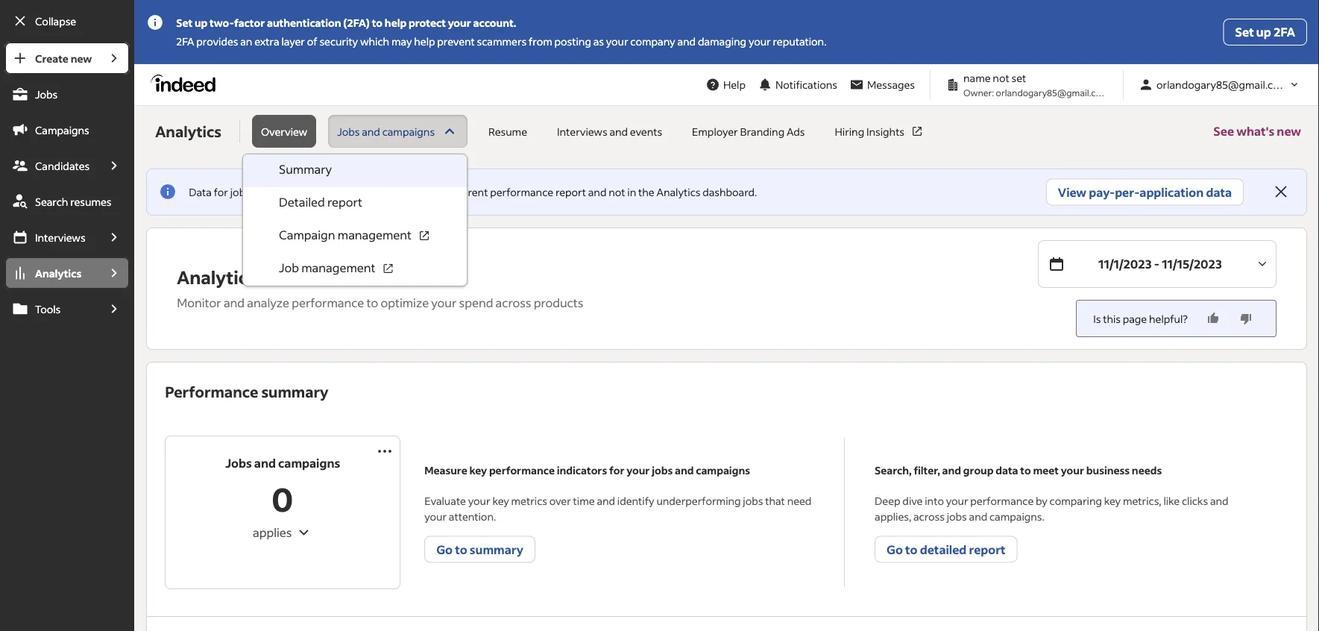 Task type: locate. For each thing, give the bounding box(es) containing it.
job management link
[[243, 253, 467, 286]]

jobs and campaigns
[[337, 125, 435, 138]]

go
[[437, 542, 453, 557], [887, 542, 903, 557]]

resumes
[[70, 195, 112, 208]]

0 horizontal spatial across
[[496, 295, 531, 310]]

go down attention.
[[437, 542, 453, 557]]

help
[[723, 78, 746, 91]]

management down detailed report link
[[338, 227, 412, 242]]

detailed
[[920, 542, 967, 557]]

detailed report
[[279, 194, 363, 210]]

interviews and events link
[[548, 115, 671, 148]]

jobs down create new "link"
[[35, 87, 58, 101]]

set
[[1012, 71, 1027, 85]]

report down summary 'link'
[[327, 194, 363, 210]]

campaigns up "shown"
[[382, 125, 435, 138]]

new right create
[[71, 51, 92, 65]]

report down interviews and events link
[[556, 185, 586, 199]]

2 go from the left
[[887, 542, 903, 557]]

orlandogary85@gmail.com up see
[[1157, 78, 1289, 91]]

to left detailed
[[906, 542, 918, 557]]

group
[[964, 463, 994, 477]]

campaigns for jobs and campaigns
[[382, 125, 435, 138]]

this
[[1103, 312, 1121, 325]]

up left two- on the top of the page
[[195, 16, 208, 29]]

0 horizontal spatial orlandogary85@gmail.com
[[996, 87, 1109, 98]]

your left spend on the left
[[431, 295, 457, 310]]

employer
[[692, 125, 738, 138]]

0
[[272, 477, 294, 520]]

and left the
[[588, 185, 607, 199]]

an
[[240, 35, 252, 48]]

1 horizontal spatial in
[[628, 185, 636, 199]]

across right spend on the left
[[496, 295, 531, 310]]

your right damaging
[[749, 35, 771, 48]]

detailed report link
[[243, 187, 467, 220]]

overview
[[260, 265, 339, 288]]

and left analyze in the top left of the page
[[224, 295, 245, 310]]

security
[[320, 35, 358, 48]]

0 horizontal spatial jobs
[[35, 87, 58, 101]]

0 vertical spatial help
[[385, 16, 407, 29]]

reputation.
[[773, 35, 827, 48]]

your up attention.
[[468, 494, 491, 507]]

1 horizontal spatial for
[[609, 463, 625, 477]]

new right 'what's'
[[1277, 123, 1302, 139]]

company
[[631, 35, 676, 48]]

0 horizontal spatial help
[[385, 16, 407, 29]]

2 vertical spatial jobs
[[225, 455, 252, 471]]

job management
[[279, 260, 376, 275]]

1 horizontal spatial new
[[1277, 123, 1302, 139]]

interviews down search resumes link at the top left of the page
[[35, 230, 86, 244]]

set for set up 2fa
[[1236, 24, 1254, 40]]

not left set
[[993, 71, 1010, 85]]

and right time
[[597, 494, 615, 507]]

this page is not helpful image
[[1239, 311, 1254, 326]]

campaigns up 0
[[278, 455, 340, 471]]

1 horizontal spatial across
[[914, 509, 945, 523]]

indeed home image
[[151, 74, 222, 92]]

1 go from the left
[[437, 542, 453, 557]]

analytics inside view pay-per-application data group
[[657, 185, 701, 199]]

for
[[214, 185, 228, 199], [609, 463, 625, 477]]

performance inside analytics overview monitor and analyze performance to optimize your spend across products
[[292, 295, 364, 310]]

view
[[1058, 184, 1087, 200]]

name not set owner: orlandogary85@gmail.com element
[[940, 70, 1114, 99]]

to
[[372, 16, 383, 29], [367, 295, 378, 310], [1021, 463, 1031, 477], [455, 542, 467, 557], [906, 542, 918, 557]]

products
[[534, 295, 584, 310]]

performance inside view pay-per-application data group
[[490, 185, 554, 199]]

and inside view pay-per-application data group
[[588, 185, 607, 199]]

analytics inside analytics overview monitor and analyze performance to optimize your spend across products
[[177, 265, 256, 288]]

and up 0
[[254, 455, 276, 471]]

to down attention.
[[455, 542, 467, 557]]

not inside the name not set owner: orlandogary85@gmail.com
[[993, 71, 1010, 85]]

0 vertical spatial for
[[214, 185, 228, 199]]

performance up campaigns.
[[971, 494, 1034, 507]]

data for group
[[996, 463, 1019, 477]]

protect
[[409, 16, 446, 29]]

key left metrics,
[[1105, 494, 1121, 507]]

1 horizontal spatial orlandogary85@gmail.com
[[1157, 78, 1289, 91]]

0 horizontal spatial not
[[609, 185, 626, 199]]

jobs
[[230, 185, 250, 199], [652, 463, 673, 477], [743, 494, 763, 507], [947, 509, 967, 523]]

management inside job management 'link'
[[302, 260, 376, 275]]

campaigns inside button
[[382, 125, 435, 138]]

key inside evaluate your key metrics over time and identify underperforming jobs that need your attention.
[[493, 494, 509, 507]]

jobs for jobs and campaigns
[[337, 125, 360, 138]]

campaigns
[[35, 123, 89, 137]]

underperforming
[[657, 494, 741, 507]]

0 vertical spatial jobs
[[35, 87, 58, 101]]

orlandogary85@gmail.com
[[1157, 78, 1289, 91], [996, 87, 1109, 98]]

analytics down interviews link at the top left
[[35, 266, 81, 280]]

performance down "job management"
[[292, 295, 364, 310]]

1 vertical spatial interviews
[[35, 230, 86, 244]]

job
[[279, 260, 299, 275]]

menu bar
[[0, 42, 134, 631]]

1 horizontal spatial help
[[414, 35, 435, 48]]

need
[[787, 494, 812, 507]]

set up the orlandogary85@gmail.com dropdown button
[[1236, 24, 1254, 40]]

spend
[[459, 295, 493, 310]]

detailed
[[279, 194, 325, 210]]

1 vertical spatial not
[[609, 185, 626, 199]]

metrics
[[511, 494, 547, 507]]

like
[[1164, 494, 1180, 507]]

data right "group"
[[996, 463, 1019, 477]]

1 vertical spatial new
[[1277, 123, 1302, 139]]

prevent
[[437, 35, 475, 48]]

campaigns for jobs and campaigns 0
[[278, 455, 340, 471]]

campaigns up underperforming
[[696, 463, 750, 477]]

2 horizontal spatial jobs
[[337, 125, 360, 138]]

data down see
[[1206, 184, 1232, 200]]

0 horizontal spatial go
[[437, 542, 453, 557]]

0 vertical spatial not
[[993, 71, 1010, 85]]

the
[[639, 185, 655, 199]]

0 horizontal spatial set
[[176, 16, 193, 29]]

set left two- on the top of the page
[[176, 16, 193, 29]]

orlandogary85@gmail.com inside the orlandogary85@gmail.com dropdown button
[[1157, 78, 1289, 91]]

performance up metrics
[[489, 463, 555, 477]]

1 horizontal spatial summary
[[470, 542, 524, 557]]

1 horizontal spatial data
[[1206, 184, 1232, 200]]

and up summary 'link'
[[362, 125, 380, 138]]

0 vertical spatial management
[[338, 227, 412, 242]]

interviews for interviews and events
[[557, 125, 608, 138]]

across inside analytics overview monitor and analyze performance to optimize your spend across products
[[496, 295, 531, 310]]

application right pay-
[[1140, 184, 1204, 200]]

across down into
[[914, 509, 945, 523]]

for right data
[[214, 185, 228, 199]]

0 horizontal spatial up
[[195, 16, 208, 29]]

jobs inside view pay-per-application data group
[[230, 185, 250, 199]]

interviews for interviews
[[35, 230, 86, 244]]

jobs inside jobs and campaigns 0
[[225, 455, 252, 471]]

1 horizontal spatial go
[[887, 542, 903, 557]]

for right indicators
[[609, 463, 625, 477]]

interviews
[[557, 125, 608, 138], [35, 230, 86, 244]]

1 horizontal spatial jobs
[[225, 455, 252, 471]]

jobs down performance summary
[[225, 455, 252, 471]]

notifications
[[776, 78, 838, 91]]

0 vertical spatial new
[[71, 51, 92, 65]]

and left events at the top of the page
[[610, 125, 628, 138]]

campaigns
[[382, 125, 435, 138], [278, 455, 340, 471], [696, 463, 750, 477]]

0 horizontal spatial summary
[[261, 382, 329, 401]]

across
[[496, 295, 531, 310], [914, 509, 945, 523]]

provides
[[196, 35, 238, 48]]

jobs and campaigns 0
[[225, 455, 340, 520]]

events
[[630, 125, 662, 138]]

see what's new
[[1214, 123, 1302, 139]]

1 horizontal spatial report
[[556, 185, 586, 199]]

up inside set up two-factor authentication (2fa) to help protect your account. 2fa provides an extra layer of security which may help prevent scammers from posting as your company and damaging your reputation.
[[195, 16, 208, 29]]

help down protect
[[414, 35, 435, 48]]

in left a
[[427, 185, 436, 199]]

orlandogary85@gmail.com down set
[[996, 87, 1109, 98]]

2 horizontal spatial report
[[969, 542, 1006, 557]]

1 vertical spatial management
[[302, 260, 376, 275]]

11/15/2023
[[1162, 256, 1223, 272]]

your right into
[[946, 494, 969, 507]]

shown
[[392, 185, 425, 199]]

is
[[1094, 312, 1101, 325]]

0 vertical spatial interviews
[[557, 125, 608, 138]]

jobs inside button
[[337, 125, 360, 138]]

campaigns inside jobs and campaigns 0
[[278, 455, 340, 471]]

jobs left that
[[743, 494, 763, 507]]

menu bar containing create new
[[0, 42, 134, 631]]

attention.
[[449, 509, 496, 523]]

0 horizontal spatial in
[[427, 185, 436, 199]]

1 vertical spatial summary
[[470, 542, 524, 557]]

0 vertical spatial summary
[[261, 382, 329, 401]]

1 horizontal spatial key
[[493, 494, 509, 507]]

and inside button
[[362, 125, 380, 138]]

up
[[195, 16, 208, 29], [1257, 24, 1272, 40]]

not
[[993, 71, 1010, 85], [609, 185, 626, 199]]

and
[[678, 35, 696, 48], [362, 125, 380, 138], [610, 125, 628, 138], [588, 185, 607, 199], [224, 295, 245, 310], [254, 455, 276, 471], [675, 463, 694, 477], [943, 463, 962, 477], [597, 494, 615, 507], [1211, 494, 1229, 507], [969, 509, 988, 523]]

performance summary
[[165, 382, 329, 401]]

1 horizontal spatial not
[[993, 71, 1010, 85]]

authentication
[[267, 16, 341, 29]]

1 vertical spatial across
[[914, 509, 945, 523]]

summary
[[261, 382, 329, 401], [470, 542, 524, 557]]

not left the
[[609, 185, 626, 199]]

hiring insights
[[835, 125, 905, 138]]

jobs up go to detailed report
[[947, 509, 967, 523]]

report right detailed
[[969, 542, 1006, 557]]

1 horizontal spatial interviews
[[557, 125, 608, 138]]

applies,
[[875, 509, 912, 523]]

up up the orlandogary85@gmail.com dropdown button
[[1257, 24, 1272, 40]]

0 vertical spatial across
[[496, 295, 531, 310]]

collapse
[[35, 14, 76, 28]]

1 vertical spatial jobs
[[337, 125, 360, 138]]

1 in from the left
[[427, 185, 436, 199]]

management inside the campaign management link
[[338, 227, 412, 242]]

and right clicks
[[1211, 494, 1229, 507]]

management down campaign management
[[302, 260, 376, 275]]

2 horizontal spatial key
[[1105, 494, 1121, 507]]

1 horizontal spatial campaigns
[[382, 125, 435, 138]]

and right 'company'
[[678, 35, 696, 48]]

management for campaign management
[[338, 227, 412, 242]]

applies
[[253, 525, 292, 540]]

your right meet
[[1061, 463, 1085, 477]]

search,
[[875, 463, 912, 477]]

key inside deep dive into your performance by comparing key metrics, like clicks and applies, across jobs and campaigns.
[[1105, 494, 1121, 507]]

0 horizontal spatial campaigns
[[278, 455, 340, 471]]

0 horizontal spatial new
[[71, 51, 92, 65]]

0 horizontal spatial data
[[996, 463, 1019, 477]]

to up which in the top of the page
[[372, 16, 383, 29]]

in left the
[[628, 185, 636, 199]]

new inside button
[[1277, 123, 1302, 139]]

data inside group
[[1206, 184, 1232, 200]]

meet
[[1033, 463, 1059, 477]]

analytics right the
[[657, 185, 701, 199]]

campaign management link
[[243, 220, 467, 253]]

0 horizontal spatial 2fa
[[176, 35, 194, 48]]

interviews left events at the top of the page
[[557, 125, 608, 138]]

1 horizontal spatial set
[[1236, 24, 1254, 40]]

create
[[35, 51, 69, 65]]

hiring
[[835, 125, 865, 138]]

using
[[253, 185, 279, 199]]

analytics up monitor
[[177, 265, 256, 288]]

1 horizontal spatial up
[[1257, 24, 1272, 40]]

key right measure
[[470, 463, 487, 477]]

filter,
[[914, 463, 940, 477]]

set
[[176, 16, 193, 29], [1236, 24, 1254, 40]]

jobs up summary 'link'
[[337, 125, 360, 138]]

performance right 'different' on the left
[[490, 185, 554, 199]]

go down applies,
[[887, 542, 903, 557]]

application left 'are'
[[319, 185, 373, 199]]

and inside jobs and campaigns 0
[[254, 455, 276, 471]]

jobs up 'identify'
[[652, 463, 673, 477]]

and up underperforming
[[675, 463, 694, 477]]

candidates link
[[4, 149, 99, 182]]

your right as
[[606, 35, 628, 48]]

create new
[[35, 51, 92, 65]]

your down evaluate
[[425, 509, 447, 523]]

0 horizontal spatial interviews
[[35, 230, 86, 244]]

to left optimize
[[367, 295, 378, 310]]

damaging
[[698, 35, 747, 48]]

key left metrics
[[493, 494, 509, 507]]

0 horizontal spatial for
[[214, 185, 228, 199]]

new inside "link"
[[71, 51, 92, 65]]

page
[[1123, 312, 1147, 325]]

time
[[573, 494, 595, 507]]

help up the may
[[385, 16, 407, 29]]

campaign
[[279, 227, 335, 242]]

0 vertical spatial data
[[1206, 184, 1232, 200]]

set inside set up two-factor authentication (2fa) to help protect your account. 2fa provides an extra layer of security which may help prevent scammers from posting as your company and damaging your reputation.
[[176, 16, 193, 29]]

jobs left using
[[230, 185, 250, 199]]

1 vertical spatial data
[[996, 463, 1019, 477]]



Task type: vqa. For each thing, say whether or not it's contained in the screenshot.
topmost 9
no



Task type: describe. For each thing, give the bounding box(es) containing it.
resume
[[489, 125, 527, 138]]

up for 2fa
[[1257, 24, 1272, 40]]

hiring insights link
[[826, 115, 933, 148]]

go to summary link
[[425, 536, 535, 563]]

create new link
[[4, 42, 99, 75]]

your inside analytics overview monitor and analyze performance to optimize your spend across products
[[431, 295, 457, 310]]

jobs inside deep dive into your performance by comparing key metrics, like clicks and applies, across jobs and campaigns.
[[947, 509, 967, 523]]

identify
[[618, 494, 655, 507]]

up for two-
[[195, 16, 208, 29]]

to inside set up two-factor authentication (2fa) to help protect your account. 2fa provides an extra layer of security which may help prevent scammers from posting as your company and damaging your reputation.
[[372, 16, 383, 29]]

a
[[438, 185, 444, 199]]

tools link
[[4, 292, 99, 325]]

11/1/2023
[[1099, 256, 1152, 272]]

view pay-per-application data link
[[1046, 179, 1244, 206]]

candidates
[[35, 159, 90, 172]]

2 in from the left
[[628, 185, 636, 199]]

summary
[[279, 161, 332, 177]]

jobs inside evaluate your key metrics over time and identify underperforming jobs that need your attention.
[[743, 494, 763, 507]]

measure key performance indicators for your jobs and campaigns
[[425, 463, 750, 477]]

extra
[[254, 35, 279, 48]]

are
[[375, 185, 390, 199]]

help button
[[700, 71, 752, 98]]

your up 'identify'
[[627, 463, 650, 477]]

to left meet
[[1021, 463, 1031, 477]]

dive
[[903, 494, 923, 507]]

management for job management
[[302, 260, 376, 275]]

campaign management
[[279, 227, 412, 242]]

of
[[307, 35, 317, 48]]

insights
[[867, 125, 905, 138]]

clicks
[[1182, 494, 1209, 507]]

what's
[[1237, 123, 1275, 139]]

is this page helpful?
[[1094, 312, 1188, 325]]

search, filter, and group data to meet your business needs
[[875, 463, 1162, 477]]

-
[[1155, 256, 1160, 272]]

interviews link
[[4, 221, 99, 254]]

and left campaigns.
[[969, 509, 988, 523]]

by
[[1036, 494, 1048, 507]]

resume link
[[480, 115, 536, 148]]

2fa inside set up two-factor authentication (2fa) to help protect your account. 2fa provides an extra layer of security which may help prevent scammers from posting as your company and damaging your reputation.
[[176, 35, 194, 48]]

go for go to detailed report
[[887, 542, 903, 557]]

comparing
[[1050, 494, 1102, 507]]

messages
[[867, 78, 915, 91]]

to inside analytics overview monitor and analyze performance to optimize your spend across products
[[367, 295, 378, 310]]

and inside analytics overview monitor and analyze performance to optimize your spend across products
[[224, 295, 245, 310]]

that
[[765, 494, 785, 507]]

data for jobs using pay per application are shown in a different performance report and not in the analytics dashboard.
[[189, 185, 757, 199]]

see
[[1214, 123, 1235, 139]]

analyze
[[247, 295, 289, 310]]

scammers
[[477, 35, 527, 48]]

indicators
[[557, 463, 607, 477]]

different
[[446, 185, 488, 199]]

tools
[[35, 302, 61, 316]]

deep
[[875, 494, 901, 507]]

close image
[[1273, 183, 1290, 201]]

collapse button
[[4, 4, 130, 37]]

data for application
[[1206, 184, 1232, 200]]

evaluate
[[425, 494, 466, 507]]

0 horizontal spatial report
[[327, 194, 363, 210]]

see what's new button
[[1214, 106, 1302, 157]]

1 horizontal spatial application
[[1140, 184, 1204, 200]]

jobs for jobs and campaigns 0
[[225, 455, 252, 471]]

employer branding ads
[[692, 125, 805, 138]]

1 vertical spatial help
[[414, 35, 435, 48]]

and inside evaluate your key metrics over time and identify underperforming jobs that need your attention.
[[597, 494, 615, 507]]

name not set owner: orlandogary85@gmail.com
[[964, 71, 1109, 98]]

view pay-per-application data group
[[146, 169, 1308, 216]]

jobs for jobs
[[35, 87, 58, 101]]

for inside view pay-per-application data group
[[214, 185, 228, 199]]

this page is helpful image
[[1206, 311, 1221, 326]]

set for set up two-factor authentication (2fa) to help protect your account. 2fa provides an extra layer of security which may help prevent scammers from posting as your company and damaging your reputation.
[[176, 16, 193, 29]]

posting
[[555, 35, 591, 48]]

layer
[[282, 35, 305, 48]]

needs
[[1132, 463, 1162, 477]]

pay-
[[1089, 184, 1115, 200]]

(2fa)
[[343, 16, 370, 29]]

name
[[964, 71, 991, 85]]

data
[[189, 185, 212, 199]]

not inside view pay-per-application data group
[[609, 185, 626, 199]]

11/1/2023 - 11/15/2023
[[1099, 256, 1223, 272]]

set up 2fa
[[1236, 24, 1296, 40]]

optimize
[[381, 295, 429, 310]]

as
[[594, 35, 604, 48]]

overview
[[261, 125, 307, 138]]

report inside view pay-per-application data group
[[556, 185, 586, 199]]

2 horizontal spatial campaigns
[[696, 463, 750, 477]]

monitor
[[177, 295, 221, 310]]

analytics inside 'menu bar'
[[35, 266, 81, 280]]

jobs link
[[4, 78, 130, 110]]

from
[[529, 35, 553, 48]]

campaigns link
[[4, 113, 130, 146]]

your inside deep dive into your performance by comparing key metrics, like clicks and applies, across jobs and campaigns.
[[946, 494, 969, 507]]

interviews and events
[[557, 125, 662, 138]]

jobs and campaigns button
[[328, 115, 468, 148]]

go to summary
[[437, 542, 524, 557]]

and inside set up two-factor authentication (2fa) to help protect your account. 2fa provides an extra layer of security which may help prevent scammers from posting as your company and damaging your reputation.
[[678, 35, 696, 48]]

go to detailed report link
[[875, 536, 1018, 563]]

performance
[[165, 382, 258, 401]]

business
[[1087, 463, 1130, 477]]

deep dive into your performance by comparing key metrics, like clicks and applies, across jobs and campaigns.
[[875, 494, 1229, 523]]

1 vertical spatial for
[[609, 463, 625, 477]]

your up "prevent"
[[448, 16, 471, 29]]

0 horizontal spatial key
[[470, 463, 487, 477]]

across inside deep dive into your performance by comparing key metrics, like clicks and applies, across jobs and campaigns.
[[914, 509, 945, 523]]

orlandogary85@gmail.com button
[[1133, 71, 1308, 98]]

go to detailed report
[[887, 542, 1006, 557]]

performance inside deep dive into your performance by comparing key metrics, like clicks and applies, across jobs and campaigns.
[[971, 494, 1034, 507]]

ads
[[787, 125, 805, 138]]

0 horizontal spatial application
[[319, 185, 373, 199]]

search resumes
[[35, 195, 112, 208]]

analytics overview monitor and analyze performance to optimize your spend across products
[[177, 265, 584, 310]]

orlandogary85@gmail.com inside the name not set owner: orlandogary85@gmail.com
[[996, 87, 1109, 98]]

which
[[360, 35, 389, 48]]

analytics down indeed home image
[[155, 122, 222, 141]]

1 horizontal spatial 2fa
[[1274, 24, 1296, 40]]

and right filter,
[[943, 463, 962, 477]]

go for go to summary
[[437, 542, 453, 557]]

set up 2fa link
[[1224, 19, 1308, 46]]

campaigns.
[[990, 509, 1045, 523]]



